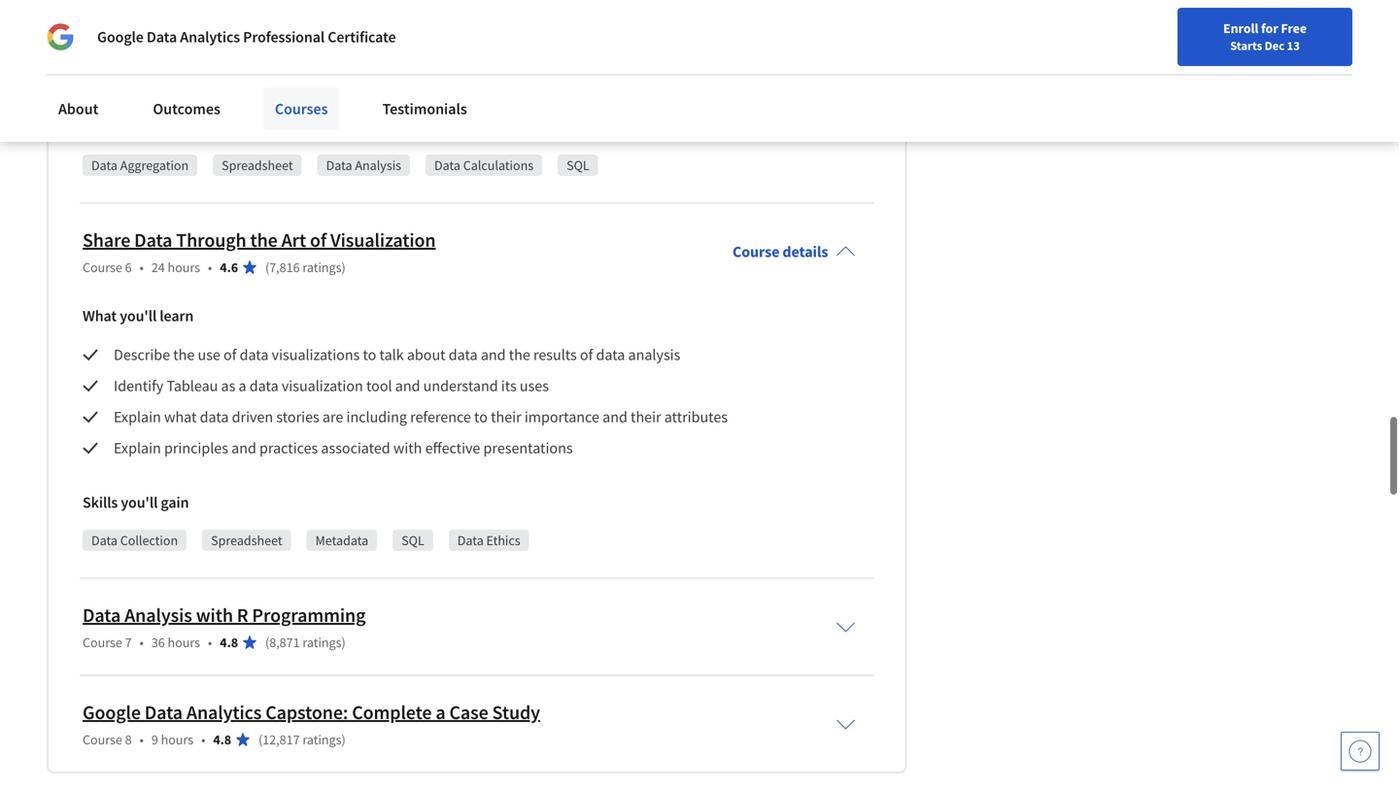 Task type: vqa. For each thing, say whether or not it's contained in the screenshot.
University Of Michigan image
no



Task type: locate. For each thing, give the bounding box(es) containing it.
google data analytics capstone: complete a case study link
[[83, 700, 540, 725]]

1 vertical spatial analysis
[[125, 603, 192, 627]]

describe down apply
[[114, 63, 170, 83]]

2 vertical spatial )
[[342, 731, 346, 748]]

the up tableau
[[173, 345, 195, 364]]

course 8 • 9 hours •
[[83, 731, 205, 748]]

None search field
[[277, 12, 598, 51]]

hours right 36
[[168, 634, 200, 651]]

google right google "image"
[[97, 27, 144, 47]]

describe
[[114, 63, 170, 83], [114, 345, 170, 364]]

0 vertical spatial ratings
[[303, 259, 342, 276]]

12,817
[[263, 731, 300, 748]]

analytics up ( 12,817 ratings )
[[187, 700, 262, 725]]

sql
[[417, 32, 444, 51], [567, 156, 590, 174], [402, 532, 425, 549]]

of up outcomes at the left of page
[[204, 32, 217, 51]]

data up driven
[[250, 376, 279, 396]]

the
[[154, 32, 175, 51], [173, 63, 195, 83], [250, 228, 278, 252], [173, 345, 195, 364], [509, 345, 531, 364]]

1 vertical spatial functions
[[240, 63, 301, 83]]

from
[[624, 32, 655, 51]]

outcomes link
[[141, 87, 232, 130]]

2 vertical spatial ratings
[[303, 731, 342, 748]]

0 vertical spatial functions
[[220, 32, 281, 51]]

data down courses link
[[326, 156, 352, 174]]

course inside dropdown button
[[733, 242, 780, 261]]

google up 8
[[83, 700, 141, 725]]

tool
[[366, 376, 392, 396]]

their left the attributes
[[631, 407, 662, 427]]

course 6 • 24 hours •
[[83, 259, 212, 276]]

2 explain from the top
[[114, 438, 161, 458]]

• left 4.6
[[208, 259, 212, 276]]

) down the google data analytics capstone: complete a case study
[[342, 731, 346, 748]]

spreadsheet for data aggregation
[[222, 156, 293, 174]]

what
[[164, 407, 197, 427]]

(
[[265, 259, 269, 276], [265, 634, 269, 651], [259, 731, 263, 748]]

calculations
[[463, 156, 534, 174]]

functions for and
[[220, 32, 281, 51]]

hours for with
[[168, 634, 200, 651]]

share data through the art of visualization
[[83, 228, 436, 252]]

the left art
[[250, 228, 278, 252]]

1 vertical spatial (
[[265, 634, 269, 651]]

analysis down testimonials link
[[355, 156, 402, 174]]

1 horizontal spatial analysis
[[355, 156, 402, 174]]

in
[[547, 63, 559, 83]]

3 ) from the top
[[342, 731, 346, 748]]

data left visualizations
[[240, 345, 269, 364]]

data left ethics
[[458, 532, 484, 549]]

0 horizontal spatial a
[[239, 376, 247, 396]]

help center image
[[1349, 740, 1373, 763]]

data for data analysis
[[326, 156, 352, 174]]

1 horizontal spatial for
[[1262, 19, 1279, 37]]

data down skills
[[91, 532, 118, 549]]

( down google data analytics capstone: complete a case study link
[[259, 731, 263, 748]]

are
[[323, 407, 343, 427]]

data analysis with r programming
[[83, 603, 366, 627]]

for up dec
[[1262, 19, 1279, 37]]

data up course 7 • 36 hours •
[[83, 603, 121, 627]]

0 vertical spatial spreadsheet
[[222, 156, 293, 174]]

analytics for professional
[[180, 27, 240, 47]]

1 vertical spatial describe
[[114, 345, 170, 364]]

0 vertical spatial google
[[97, 27, 144, 47]]

1 ratings from the top
[[303, 259, 342, 276]]

analytics
[[180, 27, 240, 47], [187, 700, 262, 725]]

1 describe from the top
[[114, 63, 170, 83]]

analysis up 36
[[125, 603, 192, 627]]

to left talk
[[363, 345, 377, 364]]

• right 6 at the top of page
[[140, 259, 144, 276]]

effective
[[425, 438, 481, 458]]

0 vertical spatial analysis
[[355, 156, 402, 174]]

and up its in the left of the page
[[481, 345, 506, 364]]

7,816
[[269, 259, 300, 276]]

data left aggregation
[[91, 156, 118, 174]]

google image
[[47, 23, 74, 51]]

4.8 left 12,817
[[213, 731, 231, 748]]

( for r
[[265, 634, 269, 651]]

0 horizontal spatial analysis
[[125, 603, 192, 627]]

data for data aggregation
[[91, 156, 118, 174]]

1 horizontal spatial with
[[394, 438, 422, 458]]

0 vertical spatial sql
[[417, 32, 444, 51]]

4.8 down 'data analysis with r programming'
[[220, 634, 238, 651]]

sql right calculations
[[567, 156, 590, 174]]

sql right the create
[[417, 32, 444, 51]]

3 ratings from the top
[[303, 731, 342, 748]]

1 explain from the top
[[114, 407, 161, 427]]

calculations
[[413, 63, 492, 83]]

practices
[[260, 438, 318, 458]]

ratings down the google data analytics capstone: complete a case study
[[303, 731, 342, 748]]

course for google data analytics capstone: complete a case study
[[83, 731, 122, 748]]

24
[[151, 259, 165, 276]]

0 vertical spatial (
[[265, 259, 269, 276]]

( down programming
[[265, 634, 269, 651]]

hours for through
[[168, 259, 200, 276]]

explain down identify
[[114, 407, 161, 427]]

) down the visualization
[[342, 259, 346, 276]]

( 8,871 ratings )
[[265, 634, 346, 651]]

( down share data through the art of visualization link
[[265, 259, 269, 276]]

) for programming
[[342, 634, 346, 651]]

sql right metadata
[[402, 532, 425, 549]]

0 vertical spatial )
[[342, 259, 346, 276]]

course left 7
[[83, 634, 122, 651]]

spreadsheet down courses link
[[222, 156, 293, 174]]

1 horizontal spatial their
[[631, 407, 662, 427]]

1 ) from the top
[[342, 259, 346, 276]]

and right tool
[[395, 376, 420, 396]]

0 vertical spatial hours
[[168, 259, 200, 276]]

course for share data through the art of visualization
[[83, 259, 122, 276]]

functions
[[220, 32, 281, 51], [240, 63, 301, 83]]

2 their from the left
[[631, 407, 662, 427]]

including
[[347, 407, 407, 427]]

course left 8
[[83, 731, 122, 748]]

1 vertical spatial ratings
[[303, 634, 342, 651]]

2 vertical spatial sql
[[402, 532, 425, 549]]

of right art
[[310, 228, 327, 252]]

explain for explain what data driven stories are including reference to their importance and their attributes
[[114, 407, 161, 427]]

data analysis with r programming link
[[83, 603, 366, 627]]

aggregation
[[120, 156, 189, 174]]

their down its in the left of the page
[[491, 407, 522, 427]]

hours right "9"
[[161, 731, 194, 748]]

google
[[97, 27, 144, 47], [83, 700, 141, 725]]

enroll
[[1224, 19, 1259, 37]]

about
[[407, 345, 446, 364]]

apply
[[114, 32, 151, 51]]

analysis
[[355, 156, 402, 174], [125, 603, 192, 627]]

0 vertical spatial 4.8
[[220, 634, 238, 651]]

presentations
[[484, 438, 573, 458]]

4.8 for with
[[220, 634, 238, 651]]

( 12,817 ratings )
[[259, 731, 346, 748]]

use up the outcomes link
[[198, 63, 221, 83]]

0 vertical spatial explain
[[114, 407, 161, 427]]

driven
[[232, 407, 273, 427]]

9
[[151, 731, 158, 748]]

with left r
[[196, 603, 233, 627]]

2 vertical spatial hours
[[161, 731, 194, 748]]

programming
[[252, 603, 366, 627]]

use right apply
[[178, 32, 201, 51]]

1 vertical spatial analytics
[[187, 700, 262, 725]]

1 vertical spatial sql
[[567, 156, 590, 174]]

functions for to
[[240, 63, 301, 83]]

1 vertical spatial google
[[83, 700, 141, 725]]

uses
[[520, 376, 549, 396]]

analytics left 'professional'
[[180, 27, 240, 47]]

)
[[342, 259, 346, 276], [342, 634, 346, 651], [342, 731, 346, 748]]

1 vertical spatial 4.8
[[213, 731, 231, 748]]

of for and
[[204, 32, 217, 51]]

13
[[1288, 38, 1301, 53]]

ratings down programming
[[303, 634, 342, 651]]

ratings for art
[[303, 259, 342, 276]]

•
[[140, 259, 144, 276], [208, 259, 212, 276], [140, 634, 144, 651], [208, 634, 212, 651], [140, 731, 144, 748], [201, 731, 205, 748]]

the up the outcomes link
[[173, 63, 195, 83]]

data up "9"
[[145, 700, 183, 725]]

) for complete
[[342, 731, 346, 748]]

the right apply
[[154, 32, 175, 51]]

tableau
[[167, 376, 218, 396]]

use for to
[[198, 63, 221, 83]]

for up on
[[498, 32, 516, 51]]

their
[[491, 407, 522, 427], [631, 407, 662, 427]]

you'll for gain
[[121, 493, 158, 512]]

) down programming
[[342, 634, 346, 651]]

menu item
[[1028, 19, 1153, 83]]

coursera image
[[23, 16, 147, 47]]

you'll left 'learn'
[[120, 306, 157, 326]]

course
[[733, 242, 780, 261], [83, 259, 122, 276], [83, 634, 122, 651], [83, 731, 122, 748]]

of up as
[[224, 345, 237, 364]]

and
[[284, 32, 309, 51], [481, 345, 506, 364], [395, 376, 420, 396], [603, 407, 628, 427], [231, 438, 256, 458]]

data analysis
[[326, 156, 402, 174]]

skills
[[83, 493, 118, 512]]

0 vertical spatial with
[[394, 438, 422, 458]]

you'll left gain
[[121, 493, 158, 512]]

data left calculations
[[435, 156, 461, 174]]

ratings
[[303, 259, 342, 276], [303, 634, 342, 651], [303, 731, 342, 748]]

a right as
[[239, 376, 247, 396]]

0 vertical spatial use
[[178, 32, 201, 51]]

4.8 for analytics
[[213, 731, 231, 748]]

explain up skills you'll gain
[[114, 438, 161, 458]]

analysis for data analysis with r programming
[[125, 603, 192, 627]]

spreadsheet
[[222, 156, 293, 174], [211, 532, 283, 549]]

outcomes
[[153, 99, 221, 119]]

course left 6 at the top of page
[[83, 259, 122, 276]]

for inside enroll for free starts dec 13
[[1262, 19, 1279, 37]]

a left case
[[436, 700, 446, 725]]

1 vertical spatial with
[[196, 603, 233, 627]]

0 vertical spatial you'll
[[120, 306, 157, 326]]

hours right 24
[[168, 259, 200, 276]]

database
[[716, 32, 775, 51]]

ratings right 7,816
[[303, 259, 342, 276]]

1 vertical spatial you'll
[[121, 493, 158, 512]]

explain
[[114, 407, 161, 427], [114, 438, 161, 458]]

with down explain what data driven stories are including reference to their importance and their attributes
[[394, 438, 422, 458]]

of down google data analytics professional certificate
[[224, 63, 237, 83]]

for
[[1262, 19, 1279, 37], [498, 32, 516, 51]]

0 vertical spatial describe
[[114, 63, 170, 83]]

1 vertical spatial hours
[[168, 634, 200, 651]]

1 horizontal spatial a
[[436, 700, 446, 725]]

2 describe from the top
[[114, 345, 170, 364]]

functions left "syntax" at top left
[[220, 32, 281, 51]]

2 ratings from the top
[[303, 634, 342, 651]]

spreadsheet up r
[[211, 532, 283, 549]]

hours for analytics
[[161, 731, 194, 748]]

data aggregation
[[91, 156, 189, 174]]

conduct
[[320, 63, 373, 83]]

data left analysis
[[596, 345, 625, 364]]

basic
[[376, 63, 410, 83]]

) for art
[[342, 259, 346, 276]]

talk
[[380, 345, 404, 364]]

1 vertical spatial explain
[[114, 438, 161, 458]]

functions down 'professional'
[[240, 63, 301, 83]]

data left in
[[515, 63, 544, 83]]

1 vertical spatial use
[[198, 63, 221, 83]]

0 horizontal spatial their
[[491, 407, 522, 427]]

2 ) from the top
[[342, 634, 346, 651]]

data
[[147, 27, 177, 47], [91, 156, 118, 174], [326, 156, 352, 174], [435, 156, 461, 174], [134, 228, 172, 252], [91, 532, 118, 549], [458, 532, 484, 549], [83, 603, 121, 627], [145, 700, 183, 725]]

describe up identify
[[114, 345, 170, 364]]

about link
[[47, 87, 110, 130]]

1 vertical spatial spreadsheet
[[211, 532, 283, 549]]

you'll
[[120, 306, 157, 326], [121, 493, 158, 512]]

6
[[125, 259, 132, 276]]

1 vertical spatial )
[[342, 634, 346, 651]]

2 vertical spatial use
[[198, 345, 221, 364]]

2 vertical spatial (
[[259, 731, 263, 748]]

use up tableau
[[198, 345, 221, 364]]

data up the understand
[[449, 345, 478, 364]]

course left details
[[733, 242, 780, 261]]

0 vertical spatial analytics
[[180, 27, 240, 47]]

use for visualizations
[[198, 345, 221, 364]]



Task type: describe. For each thing, give the bounding box(es) containing it.
describe the use of functions to conduct basic calculations on data in spreadsheets
[[114, 63, 649, 83]]

create
[[374, 32, 414, 51]]

dec
[[1265, 38, 1285, 53]]

enroll for free starts dec 13
[[1224, 19, 1307, 53]]

data up spreadsheets
[[592, 32, 621, 51]]

describe the use of data visualizations to talk about data and the results of data analysis
[[114, 345, 681, 364]]

0 horizontal spatial with
[[196, 603, 233, 627]]

share data through the art of visualization link
[[83, 228, 436, 252]]

to left "conduct"
[[304, 63, 317, 83]]

the for visualizations
[[173, 345, 195, 364]]

• down data analysis with r programming link
[[208, 634, 212, 651]]

data ethics
[[458, 532, 521, 549]]

identify tableau as a data visualization tool and understand its uses
[[114, 376, 549, 396]]

learn
[[160, 306, 194, 326]]

multiple
[[658, 32, 713, 51]]

analysis for data analysis
[[355, 156, 402, 174]]

google for google data analytics professional certificate
[[97, 27, 144, 47]]

testimonials link
[[371, 87, 479, 130]]

analysis
[[629, 345, 681, 364]]

r
[[237, 603, 248, 627]]

explain principles and practices associated with effective presentations
[[114, 438, 573, 458]]

to down the understand
[[474, 407, 488, 427]]

of for to
[[224, 63, 237, 83]]

combining
[[519, 32, 589, 51]]

show notifications image
[[1174, 24, 1197, 48]]

• right "9"
[[201, 731, 205, 748]]

starts
[[1231, 38, 1263, 53]]

visualization
[[282, 376, 363, 396]]

share
[[83, 228, 131, 252]]

explain for explain principles and practices associated with effective presentations
[[114, 438, 161, 458]]

complete
[[352, 700, 432, 725]]

google data analytics professional certificate
[[97, 27, 396, 47]]

1 vertical spatial a
[[436, 700, 446, 725]]

attributes
[[665, 407, 728, 427]]

data up 24
[[134, 228, 172, 252]]

courses link
[[263, 87, 340, 130]]

importance
[[525, 407, 600, 427]]

ratings for programming
[[303, 634, 342, 651]]

( for capstone:
[[259, 731, 263, 748]]

syntax
[[312, 32, 354, 51]]

certificate
[[328, 27, 396, 47]]

8
[[125, 731, 132, 748]]

associated
[[321, 438, 390, 458]]

data up the outcomes link
[[147, 27, 177, 47]]

visualizations
[[272, 345, 360, 364]]

data for data calculations
[[435, 156, 461, 174]]

metadata
[[316, 532, 369, 549]]

explain what data driven stories are including reference to their importance and their attributes
[[114, 407, 728, 427]]

identify
[[114, 376, 164, 396]]

collection
[[120, 532, 178, 549]]

professional
[[243, 27, 325, 47]]

use for and
[[178, 32, 201, 51]]

reference
[[410, 407, 471, 427]]

ethics
[[487, 532, 521, 549]]

course details
[[733, 242, 829, 261]]

skills you'll gain
[[83, 493, 189, 512]]

gain
[[161, 493, 189, 512]]

and left "syntax" at top left
[[284, 32, 309, 51]]

describe for describe the use of functions to conduct basic calculations on data in spreadsheets
[[114, 63, 170, 83]]

7
[[125, 634, 132, 651]]

0 vertical spatial a
[[239, 376, 247, 396]]

of for visualizations
[[224, 345, 237, 364]]

data calculations
[[435, 156, 534, 174]]

study
[[492, 700, 540, 725]]

what
[[83, 306, 117, 326]]

of right results
[[580, 345, 593, 364]]

the for to
[[173, 63, 195, 83]]

course 7 • 36 hours •
[[83, 634, 212, 651]]

free
[[1282, 19, 1307, 37]]

testimonials
[[383, 99, 467, 119]]

8,871
[[269, 634, 300, 651]]

on
[[495, 63, 512, 83]]

• right 7
[[140, 634, 144, 651]]

apply the use of functions and syntax to create sql queries for combining data from multiple database tables
[[114, 32, 818, 51]]

course for data analysis with r programming
[[83, 634, 122, 651]]

stories
[[276, 407, 320, 427]]

google for google data analytics capstone: complete a case study
[[83, 700, 141, 725]]

data for data analysis with r programming
[[83, 603, 121, 627]]

you'll for learn
[[120, 306, 157, 326]]

results
[[534, 345, 577, 364]]

its
[[501, 376, 517, 396]]

data for data collection
[[91, 532, 118, 549]]

google data analytics capstone: complete a case study
[[83, 700, 540, 725]]

what you'll learn
[[83, 306, 194, 326]]

queries
[[447, 32, 495, 51]]

• left "9"
[[140, 731, 144, 748]]

spreadsheets
[[562, 63, 649, 83]]

analytics for capstone:
[[187, 700, 262, 725]]

data for data ethics
[[458, 532, 484, 549]]

data collection
[[91, 532, 178, 549]]

through
[[176, 228, 247, 252]]

art
[[282, 228, 306, 252]]

the for and
[[154, 32, 175, 51]]

( for the
[[265, 259, 269, 276]]

and down driven
[[231, 438, 256, 458]]

ratings for complete
[[303, 731, 342, 748]]

the up its in the left of the page
[[509, 345, 531, 364]]

0 horizontal spatial for
[[498, 32, 516, 51]]

data right what
[[200, 407, 229, 427]]

as
[[221, 376, 236, 396]]

36
[[151, 634, 165, 651]]

to left the create
[[358, 32, 371, 51]]

and right importance
[[603, 407, 628, 427]]

case
[[450, 700, 489, 725]]

1 their from the left
[[491, 407, 522, 427]]

tables
[[779, 32, 818, 51]]

describe for describe the use of data visualizations to talk about data and the results of data analysis
[[114, 345, 170, 364]]

details
[[783, 242, 829, 261]]

courses
[[275, 99, 328, 119]]

course details button
[[717, 215, 871, 289]]

capstone:
[[266, 700, 348, 725]]

spreadsheet for data collection
[[211, 532, 283, 549]]

4.6
[[220, 259, 238, 276]]



